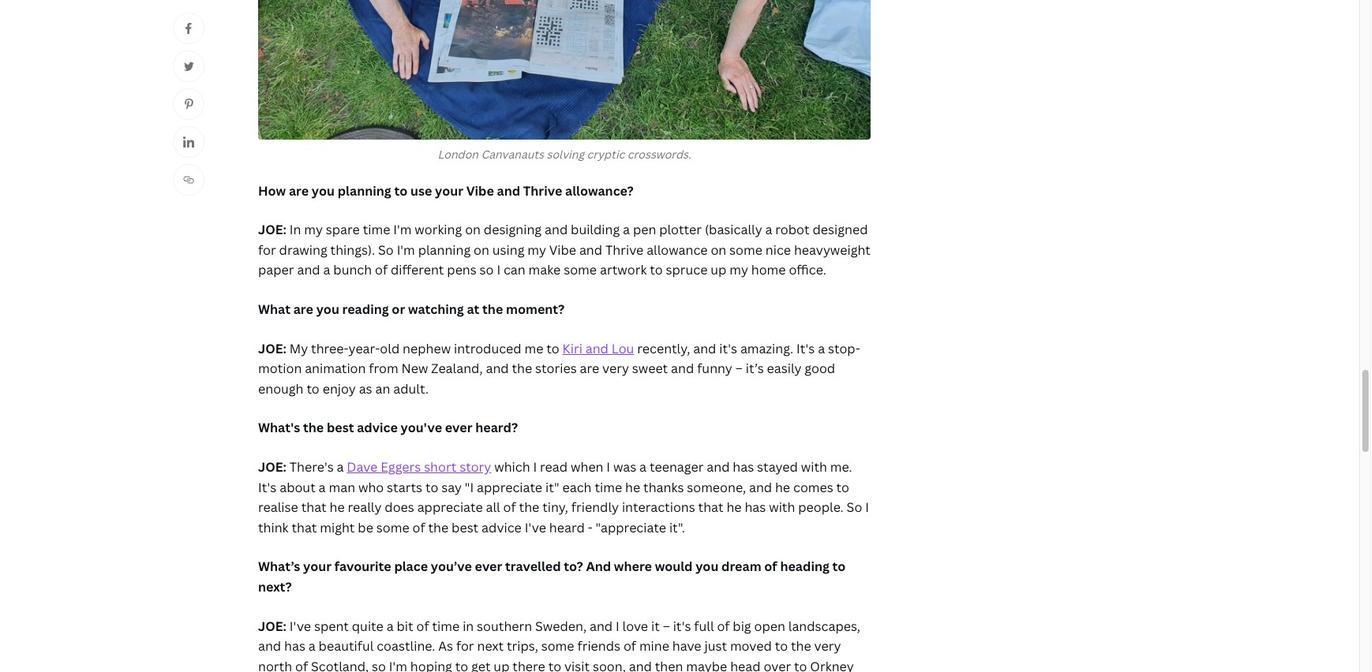 Task type: locate. For each thing, give the bounding box(es) containing it.
up right the spruce
[[711, 262, 727, 279]]

1 horizontal spatial advice
[[482, 520, 522, 537]]

0 horizontal spatial ever
[[445, 420, 473, 437]]

very inside i've spent quite a bit of time in southern sweden, and i love it – it's full of big open landscapes, and has a beautiful coastline. as for next trips, some friends of mine have just moved to the very north of scotland, so i'm hoping to get up there to visit soon, and then maybe head over to orkn
[[815, 638, 841, 656]]

to
[[394, 182, 408, 200], [650, 262, 663, 279], [547, 340, 560, 357], [307, 381, 320, 398], [426, 479, 439, 496], [837, 479, 850, 496], [833, 559, 846, 576], [775, 638, 788, 656], [455, 658, 468, 673], [549, 658, 562, 673], [795, 658, 807, 673]]

1 horizontal spatial for
[[456, 638, 474, 656]]

best inside which i read when i was a teenager and has stayed with me. it's about a man who starts to say "i appreciate it" each time he thanks someone, and he comes to realise that he really does appreciate all of the tiny, friendly interactions that he has with people. so i think that might be some of the best advice i've heard - "appreciate it".
[[452, 520, 479, 537]]

plotter
[[660, 221, 702, 239]]

that down "about"
[[301, 499, 327, 517]]

1 vertical spatial you
[[316, 301, 339, 318]]

cryptic
[[587, 147, 625, 162]]

i right people.
[[866, 499, 869, 517]]

time inside i've spent quite a bit of time in southern sweden, and i love it – it's full of big open landscapes, and has a beautiful coastline. as for next trips, some friends of mine have just moved to the very north of scotland, so i'm hoping to get up there to visit soon, and then maybe head over to orkn
[[432, 618, 460, 635]]

me.
[[831, 459, 853, 476]]

london canvanauts solving cryptic crosswords.
[[438, 147, 691, 162]]

are for how
[[289, 182, 309, 200]]

when
[[571, 459, 604, 476]]

1 vertical spatial ever
[[475, 559, 503, 576]]

2 horizontal spatial time
[[595, 479, 622, 496]]

1 vertical spatial appreciate
[[417, 499, 483, 517]]

recently,
[[638, 340, 691, 357]]

what's the best advice you've ever heard?
[[258, 420, 518, 437]]

to down allowance
[[650, 262, 663, 279]]

a right was
[[640, 459, 647, 476]]

planning
[[338, 182, 392, 200], [418, 242, 471, 259]]

0 vertical spatial it's
[[797, 340, 815, 357]]

0 vertical spatial vibe
[[467, 182, 494, 200]]

time up as
[[432, 618, 460, 635]]

1 horizontal spatial your
[[435, 182, 464, 200]]

joe: there's a dave eggers short story
[[258, 459, 492, 476]]

1 vertical spatial up
[[494, 658, 510, 673]]

thrive up artwork
[[606, 242, 644, 259]]

very down lou at left
[[603, 360, 629, 378]]

some down sweden,
[[542, 638, 575, 656]]

1 vertical spatial advice
[[482, 520, 522, 537]]

to left get
[[455, 658, 468, 673]]

hoping
[[411, 658, 452, 673]]

to right heading
[[833, 559, 846, 576]]

and down mine
[[629, 658, 652, 673]]

moment?
[[506, 301, 565, 318]]

so inside in my spare time i'm working on designing and building a pen plotter (basically a robot designed for drawing things). so i'm planning on using my vibe and thrive allowance on some nice heavyweight paper and a bunch of different pens so i can make some artwork to spruce up my home office.
[[480, 262, 494, 279]]

1 horizontal spatial ever
[[475, 559, 503, 576]]

you right would
[[696, 559, 719, 576]]

joe: up "about"
[[258, 459, 287, 476]]

on
[[465, 221, 481, 239], [474, 242, 490, 259], [711, 242, 727, 259]]

it's
[[746, 360, 764, 378]]

some
[[730, 242, 763, 259], [564, 262, 597, 279], [377, 520, 410, 537], [542, 638, 575, 656]]

appreciate
[[477, 479, 543, 496], [417, 499, 483, 517]]

kiri and lou link
[[563, 340, 634, 357]]

0 horizontal spatial your
[[303, 559, 332, 576]]

of right dream at right
[[765, 559, 778, 576]]

london
[[438, 147, 479, 162]]

i'm down coastline.
[[389, 658, 407, 673]]

i've left "spent"
[[290, 618, 311, 635]]

ever right you've
[[445, 420, 473, 437]]

i inside in my spare time i'm working on designing and building a pen plotter (basically a robot designed for drawing things). so i'm planning on using my vibe and thrive allowance on some nice heavyweight paper and a bunch of different pens so i can make some artwork to spruce up my home office.
[[497, 262, 501, 279]]

very inside recently, and it's amazing. it's a stop- motion animation from new zealand, and the stories are very sweet and funny – it's easily good enough to enjoy as an adult.
[[603, 360, 629, 378]]

1 vertical spatial your
[[303, 559, 332, 576]]

to inside in my spare time i'm working on designing and building a pen plotter (basically a robot designed for drawing things). so i'm planning on using my vibe and thrive allowance on some nice heavyweight paper and a bunch of different pens so i can make some artwork to spruce up my home office.
[[650, 262, 663, 279]]

"i
[[465, 479, 474, 496]]

to inside what's your favourite place you've ever travelled to? and where would you dream of heading to next?
[[833, 559, 846, 576]]

my right in at the left top of page
[[304, 221, 323, 239]]

advice down all
[[482, 520, 522, 537]]

there
[[513, 658, 546, 673]]

with
[[801, 459, 828, 476], [769, 499, 796, 517]]

so right people.
[[847, 499, 863, 517]]

does
[[385, 499, 414, 517]]

recently, and it's amazing. it's a stop- motion animation from new zealand, and the stories are very sweet and funny – it's easily good enough to enjoy as an adult.
[[258, 340, 861, 398]]

the up over
[[791, 638, 812, 656]]

1 horizontal spatial up
[[711, 262, 727, 279]]

1 vertical spatial so
[[372, 658, 386, 673]]

pen
[[633, 221, 657, 239]]

0 horizontal spatial very
[[603, 360, 629, 378]]

head
[[731, 658, 761, 673]]

of inside in my spare time i'm working on designing and building a pen plotter (basically a robot designed for drawing things). so i'm planning on using my vibe and thrive allowance on some nice heavyweight paper and a bunch of different pens so i can make some artwork to spruce up my home office.
[[375, 262, 388, 279]]

very
[[603, 360, 629, 378], [815, 638, 841, 656]]

1 horizontal spatial very
[[815, 638, 841, 656]]

0 vertical spatial so
[[378, 242, 394, 259]]

thrive down london canvanauts solving cryptic crosswords.
[[523, 182, 563, 200]]

time up 'friendly'
[[595, 479, 622, 496]]

0 vertical spatial your
[[435, 182, 464, 200]]

eggers
[[381, 459, 421, 476]]

1 vertical spatial thrive
[[606, 242, 644, 259]]

year-
[[349, 340, 380, 357]]

0 horizontal spatial i've
[[290, 618, 311, 635]]

2 vertical spatial time
[[432, 618, 460, 635]]

up
[[711, 262, 727, 279], [494, 658, 510, 673]]

you've
[[401, 420, 442, 437]]

0 horizontal spatial planning
[[338, 182, 392, 200]]

0 vertical spatial has
[[733, 459, 754, 476]]

a up good
[[818, 340, 825, 357]]

– right the it on the bottom left of page
[[663, 618, 670, 635]]

southern
[[477, 618, 532, 635]]

soon,
[[593, 658, 626, 673]]

nice
[[766, 242, 791, 259]]

1 horizontal spatial time
[[432, 618, 460, 635]]

0 horizontal spatial advice
[[357, 420, 398, 437]]

he down stayed
[[776, 479, 791, 496]]

0 vertical spatial are
[[289, 182, 309, 200]]

2 vertical spatial you
[[696, 559, 719, 576]]

some inside which i read when i was a teenager and has stayed with me. it's about a man who starts to say "i appreciate it" each time he thanks someone, and he comes to realise that he really does appreciate all of the tiny, friendly interactions that he has with people. so i think that might be some of the best advice i've heard - "appreciate it".
[[377, 520, 410, 537]]

0 vertical spatial planning
[[338, 182, 392, 200]]

joe: my three-year-old nephew introduced me to kiri and lou
[[258, 340, 634, 357]]

your
[[435, 182, 464, 200], [303, 559, 332, 576]]

i've
[[525, 520, 547, 537], [290, 618, 311, 635]]

– inside i've spent quite a bit of time in southern sweden, and i love it – it's full of big open landscapes, and has a beautiful coastline. as for next trips, some friends of mine have just moved to the very north of scotland, so i'm hoping to get up there to visit soon, and then maybe head over to orkn
[[663, 618, 670, 635]]

1 horizontal spatial it's
[[720, 340, 738, 357]]

planning down working
[[418, 242, 471, 259]]

you left reading
[[316, 301, 339, 318]]

with down comes
[[769, 499, 796, 517]]

0 vertical spatial for
[[258, 242, 276, 259]]

1 vertical spatial very
[[815, 638, 841, 656]]

moved
[[730, 638, 772, 656]]

1 vertical spatial time
[[595, 479, 622, 496]]

time
[[363, 221, 390, 239], [595, 479, 622, 496], [432, 618, 460, 635]]

of inside what's your favourite place you've ever travelled to? and where would you dream of heading to next?
[[765, 559, 778, 576]]

friends
[[578, 638, 621, 656]]

it's up realise
[[258, 479, 277, 496]]

for right as
[[456, 638, 474, 656]]

i've spent quite a bit of time in southern sweden, and i love it – it's full of big open landscapes, and has a beautiful coastline. as for next trips, some friends of mine have just moved to the very north of scotland, so i'm hoping to get up there to visit soon, and then maybe head over to orkn
[[258, 618, 861, 673]]

you up spare
[[312, 182, 335, 200]]

scotland,
[[311, 658, 369, 673]]

planning up spare
[[338, 182, 392, 200]]

and up someone,
[[707, 459, 730, 476]]

0 vertical spatial with
[[801, 459, 828, 476]]

0 horizontal spatial –
[[663, 618, 670, 635]]

1 horizontal spatial it's
[[797, 340, 815, 357]]

i left love
[[616, 618, 620, 635]]

so inside in my spare time i'm working on designing and building a pen plotter (basically a robot designed for drawing things). so i'm planning on using my vibe and thrive allowance on some nice heavyweight paper and a bunch of different pens so i can make some artwork to spruce up my home office.
[[378, 242, 394, 259]]

1 vertical spatial best
[[452, 520, 479, 537]]

1 horizontal spatial so
[[480, 262, 494, 279]]

i'm
[[394, 221, 412, 239], [397, 242, 415, 259], [389, 658, 407, 673]]

1 horizontal spatial i've
[[525, 520, 547, 537]]

i
[[497, 262, 501, 279], [533, 459, 537, 476], [607, 459, 611, 476], [866, 499, 869, 517], [616, 618, 620, 635]]

0 horizontal spatial vibe
[[467, 182, 494, 200]]

up inside in my spare time i'm working on designing and building a pen plotter (basically a robot designed for drawing things). so i'm planning on using my vibe and thrive allowance on some nice heavyweight paper and a bunch of different pens so i can make some artwork to spruce up my home office.
[[711, 262, 727, 279]]

you for reading
[[316, 301, 339, 318]]

0 vertical spatial so
[[480, 262, 494, 279]]

or
[[392, 301, 405, 318]]

spent
[[314, 618, 349, 635]]

trips,
[[507, 638, 539, 656]]

drawing
[[279, 242, 328, 259]]

very down landscapes,
[[815, 638, 841, 656]]

0 horizontal spatial for
[[258, 242, 276, 259]]

stayed
[[757, 459, 798, 476]]

and up funny
[[694, 340, 717, 357]]

full
[[694, 618, 714, 635]]

joe: up north
[[258, 618, 287, 635]]

ever right you've
[[475, 559, 503, 576]]

the inside i've spent quite a bit of time in southern sweden, and i love it – it's full of big open landscapes, and has a beautiful coastline. as for next trips, some friends of mine have just moved to the very north of scotland, so i'm hoping to get up there to visit soon, and then maybe head over to orkn
[[791, 638, 812, 656]]

lou
[[612, 340, 634, 357]]

1 horizontal spatial so
[[847, 499, 863, 517]]

my
[[290, 340, 308, 357]]

"appreciate
[[596, 520, 667, 537]]

1 vertical spatial vibe
[[550, 242, 577, 259]]

it's inside which i read when i was a teenager and has stayed with me. it's about a man who starts to say "i appreciate it" each time he thanks someone, and he comes to realise that he really does appreciate all of the tiny, friendly interactions that he has with people. so i think that might be some of the best advice i've heard - "appreciate it".
[[258, 479, 277, 496]]

1 horizontal spatial thrive
[[606, 242, 644, 259]]

be
[[358, 520, 373, 537]]

1 vertical spatial with
[[769, 499, 796, 517]]

for
[[258, 242, 276, 259], [456, 638, 474, 656]]

joe: left in at the left top of page
[[258, 221, 287, 239]]

has inside i've spent quite a bit of time in southern sweden, and i love it – it's full of big open landscapes, and has a beautiful coastline. as for next trips, some friends of mine have just moved to the very north of scotland, so i'm hoping to get up there to visit soon, and then maybe head over to orkn
[[284, 638, 306, 656]]

has up north
[[284, 638, 306, 656]]

joe: up motion at the bottom left of the page
[[258, 340, 287, 357]]

0 horizontal spatial up
[[494, 658, 510, 673]]

beautiful
[[319, 638, 374, 656]]

1 horizontal spatial planning
[[418, 242, 471, 259]]

some right make
[[564, 262, 597, 279]]

0 horizontal spatial so
[[378, 242, 394, 259]]

up right get
[[494, 658, 510, 673]]

1 vertical spatial it's
[[673, 618, 691, 635]]

with up comes
[[801, 459, 828, 476]]

in
[[290, 221, 301, 239]]

an
[[375, 381, 390, 398]]

time inside in my spare time i'm working on designing and building a pen plotter (basically a robot designed for drawing things). so i'm planning on using my vibe and thrive allowance on some nice heavyweight paper and a bunch of different pens so i can make some artwork to spruce up my home office.
[[363, 221, 390, 239]]

0 horizontal spatial thrive
[[523, 182, 563, 200]]

for inside i've spent quite a bit of time in southern sweden, and i love it – it's full of big open landscapes, and has a beautiful coastline. as for next trips, some friends of mine have just moved to the very north of scotland, so i'm hoping to get up there to visit soon, and then maybe head over to orkn
[[456, 638, 474, 656]]

vibe down the "london"
[[467, 182, 494, 200]]

building
[[571, 221, 620, 239]]

– left it's
[[736, 360, 743, 378]]

0 horizontal spatial so
[[372, 658, 386, 673]]

i inside i've spent quite a bit of time in southern sweden, and i love it – it's full of big open landscapes, and has a beautiful coastline. as for next trips, some friends of mine have just moved to the very north of scotland, so i'm hoping to get up there to visit soon, and then maybe head over to orkn
[[616, 618, 620, 635]]

my left home
[[730, 262, 749, 279]]

0 horizontal spatial time
[[363, 221, 390, 239]]

best down enjoy
[[327, 420, 354, 437]]

mine
[[640, 638, 670, 656]]

0 vertical spatial –
[[736, 360, 743, 378]]

best down "i
[[452, 520, 479, 537]]

are for what
[[294, 301, 314, 318]]

animation
[[305, 360, 366, 378]]

you've
[[431, 559, 472, 576]]

as
[[439, 638, 453, 656]]

sweden,
[[535, 618, 587, 635]]

1 vertical spatial –
[[663, 618, 670, 635]]

time up things).
[[363, 221, 390, 239]]

working
[[415, 221, 462, 239]]

funny
[[697, 360, 733, 378]]

1 horizontal spatial –
[[736, 360, 743, 378]]

2 vertical spatial i'm
[[389, 658, 407, 673]]

i've inside which i read when i was a teenager and has stayed with me. it's about a man who starts to say "i appreciate it" each time he thanks someone, and he comes to realise that he really does appreciate all of the tiny, friendly interactions that he has with people. so i think that might be some of the best advice i've heard - "appreciate it".
[[525, 520, 547, 537]]

some down does
[[377, 520, 410, 537]]

use
[[411, 182, 432, 200]]

and up friends
[[590, 618, 613, 635]]

different
[[391, 262, 444, 279]]

1 vertical spatial i've
[[290, 618, 311, 635]]

1 horizontal spatial my
[[528, 242, 546, 259]]

are down kiri and lou link
[[580, 360, 600, 378]]

you for planning
[[312, 182, 335, 200]]

it's inside recently, and it's amazing. it's a stop- motion animation from new zealand, and the stories are very sweet and funny – it's easily good enough to enjoy as an adult.
[[720, 340, 738, 357]]

you
[[312, 182, 335, 200], [316, 301, 339, 318], [696, 559, 719, 576]]

a up nice
[[766, 221, 773, 239]]

and left the building
[[545, 221, 568, 239]]

to inside recently, and it's amazing. it's a stop- motion animation from new zealand, and the stories are very sweet and funny – it's easily good enough to enjoy as an adult.
[[307, 381, 320, 398]]

appreciate down say
[[417, 499, 483, 517]]

amazing.
[[741, 340, 794, 357]]

has up someone,
[[733, 459, 754, 476]]

on left using
[[474, 242, 490, 259]]

2 joe: from the top
[[258, 340, 287, 357]]

0 vertical spatial very
[[603, 360, 629, 378]]

1 vertical spatial are
[[294, 301, 314, 318]]

2 vertical spatial are
[[580, 360, 600, 378]]

i left read
[[533, 459, 537, 476]]

0 vertical spatial i've
[[525, 520, 547, 537]]

he up might
[[330, 499, 345, 517]]

thrive inside in my spare time i'm working on designing and building a pen plotter (basically a robot designed for drawing things). so i'm planning on using my vibe and thrive allowance on some nice heavyweight paper and a bunch of different pens so i can make some artwork to spruce up my home office.
[[606, 242, 644, 259]]

3 joe: from the top
[[258, 459, 287, 476]]

1 horizontal spatial vibe
[[550, 242, 577, 259]]

i'm up the different
[[397, 242, 415, 259]]

at
[[467, 301, 480, 318]]

0 vertical spatial you
[[312, 182, 335, 200]]

it's up good
[[797, 340, 815, 357]]

it's up have
[[673, 618, 691, 635]]

1 vertical spatial for
[[456, 638, 474, 656]]

ever inside what's your favourite place you've ever travelled to? and where would you dream of heading to next?
[[475, 559, 503, 576]]

can
[[504, 262, 526, 279]]

2 vertical spatial has
[[284, 638, 306, 656]]

0 horizontal spatial best
[[327, 420, 354, 437]]

1 vertical spatial so
[[847, 499, 863, 517]]

0 horizontal spatial it's
[[258, 479, 277, 496]]

0 vertical spatial ever
[[445, 420, 473, 437]]

0 vertical spatial time
[[363, 221, 390, 239]]

1 horizontal spatial best
[[452, 520, 479, 537]]

the right the what's
[[303, 420, 324, 437]]

0 vertical spatial up
[[711, 262, 727, 279]]

0 vertical spatial my
[[304, 221, 323, 239]]

1 vertical spatial it's
[[258, 479, 277, 496]]

of right bunch
[[375, 262, 388, 279]]

1 vertical spatial planning
[[418, 242, 471, 259]]

i left can
[[497, 262, 501, 279]]

of down does
[[413, 520, 425, 537]]

new
[[402, 360, 428, 378]]

some inside i've spent quite a bit of time in southern sweden, and i love it – it's full of big open landscapes, and has a beautiful coastline. as for next trips, some friends of mine have just moved to the very north of scotland, so i'm hoping to get up there to visit soon, and then maybe head over to orkn
[[542, 638, 575, 656]]

2 vertical spatial my
[[730, 262, 749, 279]]

it's up funny
[[720, 340, 738, 357]]

0 horizontal spatial with
[[769, 499, 796, 517]]

appreciate down which
[[477, 479, 543, 496]]

open
[[755, 618, 786, 635]]

up inside i've spent quite a bit of time in southern sweden, and i love it – it's full of big open landscapes, and has a beautiful coastline. as for next trips, some friends of mine have just moved to the very north of scotland, so i'm hoping to get up there to visit soon, and then maybe head over to orkn
[[494, 658, 510, 673]]

0 vertical spatial i'm
[[394, 221, 412, 239]]

0 vertical spatial it's
[[720, 340, 738, 357]]

i'm left working
[[394, 221, 412, 239]]

0 horizontal spatial it's
[[673, 618, 691, 635]]

a
[[623, 221, 630, 239], [766, 221, 773, 239], [323, 262, 331, 279], [818, 340, 825, 357], [337, 459, 344, 476], [640, 459, 647, 476], [319, 479, 326, 496], [387, 618, 394, 635], [309, 638, 316, 656]]

your right the what's
[[303, 559, 332, 576]]

allowance?
[[565, 182, 634, 200]]

and
[[497, 182, 521, 200], [545, 221, 568, 239], [580, 242, 603, 259], [297, 262, 320, 279], [586, 340, 609, 357], [694, 340, 717, 357], [486, 360, 509, 378], [671, 360, 694, 378], [707, 459, 730, 476], [749, 479, 772, 496], [590, 618, 613, 635], [258, 638, 281, 656], [629, 658, 652, 673]]

i've down tiny,
[[525, 520, 547, 537]]



Task type: describe. For each thing, give the bounding box(es) containing it.
1 vertical spatial my
[[528, 242, 546, 259]]

comes
[[794, 479, 834, 496]]

thanks
[[644, 479, 684, 496]]

you inside what's your favourite place you've ever travelled to? and where would you dream of heading to next?
[[696, 559, 719, 576]]

and down drawing
[[297, 262, 320, 279]]

so inside which i read when i was a teenager and has stayed with me. it's about a man who starts to say "i appreciate it" each time he thanks someone, and he comes to realise that he really does appreciate all of the tiny, friendly interactions that he has with people. so i think that might be some of the best advice i've heard - "appreciate it".
[[847, 499, 863, 517]]

4 joe: from the top
[[258, 618, 287, 635]]

some down (basically
[[730, 242, 763, 259]]

starts
[[387, 479, 423, 496]]

(basically
[[705, 221, 763, 239]]

maybe
[[686, 658, 728, 673]]

enjoy
[[323, 381, 356, 398]]

to right over
[[795, 658, 807, 673]]

where
[[614, 559, 652, 576]]

using
[[493, 242, 525, 259]]

artwork
[[600, 262, 647, 279]]

0 vertical spatial appreciate
[[477, 479, 543, 496]]

on right working
[[465, 221, 481, 239]]

read
[[540, 459, 568, 476]]

of right north
[[295, 658, 308, 673]]

bit
[[397, 618, 414, 635]]

0 vertical spatial advice
[[357, 420, 398, 437]]

to left use
[[394, 182, 408, 200]]

he down was
[[625, 479, 641, 496]]

how
[[258, 182, 286, 200]]

heard
[[550, 520, 585, 537]]

that right the think
[[292, 520, 317, 537]]

it"
[[546, 479, 560, 496]]

ever for you've
[[445, 420, 473, 437]]

he down someone,
[[727, 499, 742, 517]]

introduced
[[454, 340, 522, 357]]

1 vertical spatial has
[[745, 499, 766, 517]]

heard?
[[476, 420, 518, 437]]

in
[[463, 618, 474, 635]]

reading
[[342, 301, 389, 318]]

i left was
[[607, 459, 611, 476]]

big
[[733, 618, 752, 635]]

zealand,
[[431, 360, 483, 378]]

ever for you've
[[475, 559, 503, 576]]

as
[[359, 381, 372, 398]]

a up man
[[337, 459, 344, 476]]

to down me.
[[837, 479, 850, 496]]

a left bit at bottom
[[387, 618, 394, 635]]

robot
[[776, 221, 810, 239]]

to left say
[[426, 479, 439, 496]]

what's your favourite place you've ever travelled to? and where would you dream of heading to next?
[[258, 559, 846, 596]]

a left man
[[319, 479, 326, 496]]

what
[[258, 301, 291, 318]]

bunch
[[334, 262, 372, 279]]

of left big
[[717, 618, 730, 635]]

friendly
[[572, 499, 619, 517]]

there's
[[290, 459, 334, 476]]

who
[[358, 479, 384, 496]]

and down recently,
[[671, 360, 694, 378]]

the right at
[[483, 301, 503, 318]]

each
[[563, 479, 592, 496]]

old
[[380, 340, 400, 357]]

watching
[[408, 301, 464, 318]]

what's
[[258, 420, 300, 437]]

someone,
[[687, 479, 746, 496]]

sweet
[[632, 360, 668, 378]]

0 horizontal spatial my
[[304, 221, 323, 239]]

advice inside which i read when i was a teenager and has stayed with me. it's about a man who starts to say "i appreciate it" each time he thanks someone, and he comes to realise that he really does appreciate all of the tiny, friendly interactions that he has with people. so i think that might be some of the best advice i've heard - "appreciate it".
[[482, 520, 522, 537]]

adult.
[[393, 381, 429, 398]]

of right bit at bottom
[[417, 618, 429, 635]]

what's
[[258, 559, 300, 576]]

and right kiri at the left of the page
[[586, 340, 609, 357]]

it's inside i've spent quite a bit of time in southern sweden, and i love it – it's full of big open landscapes, and has a beautiful coastline. as for next trips, some friends of mine have just moved to the very north of scotland, so i'm hoping to get up there to visit soon, and then maybe head over to orkn
[[673, 618, 691, 635]]

teenager
[[650, 459, 704, 476]]

just
[[705, 638, 727, 656]]

stop-
[[828, 340, 861, 357]]

might
[[320, 520, 355, 537]]

what are you reading or watching at the moment?
[[258, 301, 565, 318]]

good
[[805, 360, 836, 378]]

a inside recently, and it's amazing. it's a stop- motion animation from new zealand, and the stories are very sweet and funny – it's easily good enough to enjoy as an adult.
[[818, 340, 825, 357]]

to right 'me'
[[547, 340, 560, 357]]

of down love
[[624, 638, 637, 656]]

a left pen
[[623, 221, 630, 239]]

of right all
[[504, 499, 516, 517]]

to left visit
[[549, 658, 562, 673]]

easily
[[767, 360, 802, 378]]

it's inside recently, and it's amazing. it's a stop- motion animation from new zealand, and the stories are very sweet and funny – it's easily good enough to enjoy as an adult.
[[797, 340, 815, 357]]

the inside recently, and it's amazing. it's a stop- motion animation from new zealand, and the stories are very sweet and funny – it's easily good enough to enjoy as an adult.
[[512, 360, 532, 378]]

from
[[369, 360, 399, 378]]

over
[[764, 658, 791, 673]]

which
[[495, 459, 530, 476]]

time inside which i read when i was a teenager and has stayed with me. it's about a man who starts to say "i appreciate it" each time he thanks someone, and he comes to realise that he really does appreciate all of the tiny, friendly interactions that he has with people. so i think that might be some of the best advice i've heard - "appreciate it".
[[595, 479, 622, 496]]

a left bunch
[[323, 262, 331, 279]]

about
[[280, 479, 316, 496]]

things).
[[331, 242, 375, 259]]

a down "spent"
[[309, 638, 316, 656]]

man
[[329, 479, 355, 496]]

get
[[471, 658, 491, 673]]

i've inside i've spent quite a bit of time in southern sweden, and i love it – it's full of big open landscapes, and has a beautiful coastline. as for next trips, some friends of mine have just moved to the very north of scotland, so i'm hoping to get up there to visit soon, and then maybe head over to orkn
[[290, 618, 311, 635]]

heading
[[781, 559, 830, 576]]

would
[[655, 559, 693, 576]]

and down introduced
[[486, 360, 509, 378]]

heavyweight
[[794, 242, 871, 259]]

love
[[623, 618, 648, 635]]

visit
[[565, 658, 590, 673]]

coastline.
[[377, 638, 435, 656]]

really
[[348, 499, 382, 517]]

the left tiny,
[[519, 499, 540, 517]]

are inside recently, and it's amazing. it's a stop- motion animation from new zealand, and the stories are very sweet and funny – it's easily good enough to enjoy as an adult.
[[580, 360, 600, 378]]

designed
[[813, 221, 868, 239]]

0 vertical spatial best
[[327, 420, 354, 437]]

story
[[460, 459, 492, 476]]

then
[[655, 658, 683, 673]]

i'm inside i've spent quite a bit of time in southern sweden, and i love it – it's full of big open landscapes, and has a beautiful coastline. as for next trips, some friends of mine have just moved to the very north of scotland, so i'm hoping to get up there to visit soon, and then maybe head over to orkn
[[389, 658, 407, 673]]

and down stayed
[[749, 479, 772, 496]]

to up over
[[775, 638, 788, 656]]

– inside recently, and it's amazing. it's a stop- motion animation from new zealand, and the stories are very sweet and funny – it's easily good enough to enjoy as an adult.
[[736, 360, 743, 378]]

1 vertical spatial i'm
[[397, 242, 415, 259]]

that down someone,
[[699, 499, 724, 517]]

in my spare time i'm working on designing and building a pen plotter (basically a robot designed for drawing things). so i'm planning on using my vibe and thrive allowance on some nice heavyweight paper and a bunch of different pens so i can make some artwork to spruce up my home office.
[[258, 221, 871, 279]]

think
[[258, 520, 289, 537]]

stories
[[536, 360, 577, 378]]

planning inside in my spare time i'm working on designing and building a pen plotter (basically a robot designed for drawing things). so i'm planning on using my vibe and thrive allowance on some nice heavyweight paper and a bunch of different pens so i can make some artwork to spruce up my home office.
[[418, 242, 471, 259]]

london canvanauts solving cryptic crosswords. image
[[258, 0, 871, 140]]

me
[[525, 340, 544, 357]]

0 vertical spatial thrive
[[523, 182, 563, 200]]

and up north
[[258, 638, 281, 656]]

1 horizontal spatial with
[[801, 459, 828, 476]]

to?
[[564, 559, 583, 576]]

and down canvanauts
[[497, 182, 521, 200]]

tiny,
[[543, 499, 569, 517]]

so inside i've spent quite a bit of time in southern sweden, and i love it – it's full of big open landscapes, and has a beautiful coastline. as for next trips, some friends of mine have just moved to the very north of scotland, so i'm hoping to get up there to visit soon, and then maybe head over to orkn
[[372, 658, 386, 673]]

vibe inside in my spare time i'm working on designing and building a pen plotter (basically a robot designed for drawing things). so i'm planning on using my vibe and thrive allowance on some nice heavyweight paper and a bunch of different pens so i can make some artwork to spruce up my home office.
[[550, 242, 577, 259]]

your inside what's your favourite place you've ever travelled to? and where would you dream of heading to next?
[[303, 559, 332, 576]]

was
[[614, 459, 637, 476]]

next?
[[258, 579, 292, 596]]

home
[[752, 262, 786, 279]]

2 horizontal spatial my
[[730, 262, 749, 279]]

make
[[529, 262, 561, 279]]

designing
[[484, 221, 542, 239]]

1 joe: from the top
[[258, 221, 287, 239]]

for inside in my spare time i'm working on designing and building a pen plotter (basically a robot designed for drawing things). so i'm planning on using my vibe and thrive allowance on some nice heavyweight paper and a bunch of different pens so i can make some artwork to spruce up my home office.
[[258, 242, 276, 259]]

on down (basically
[[711, 242, 727, 259]]

and down the building
[[580, 242, 603, 259]]

favourite
[[335, 559, 391, 576]]

dream
[[722, 559, 762, 576]]

enough
[[258, 381, 304, 398]]

say
[[442, 479, 462, 496]]

the up you've
[[428, 520, 449, 537]]

spare
[[326, 221, 360, 239]]



Task type: vqa. For each thing, say whether or not it's contained in the screenshot.
the Kiri
yes



